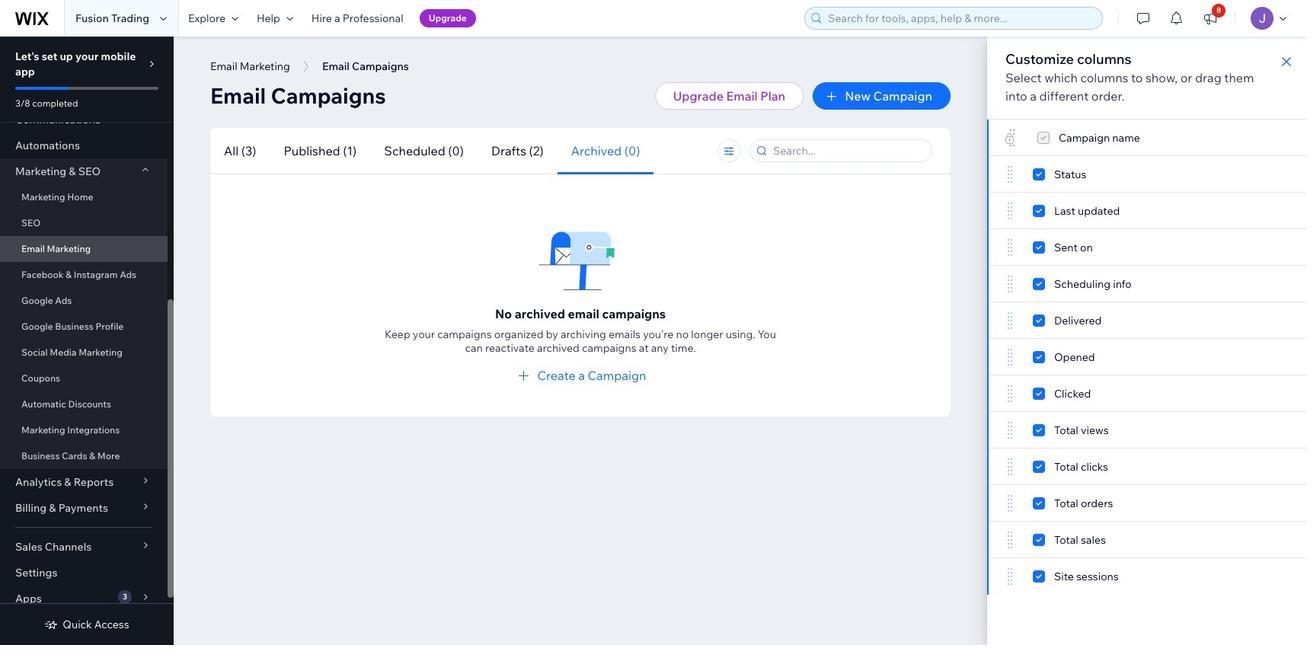 Task type: vqa. For each thing, say whether or not it's contained in the screenshot.
Total views the Total
yes



Task type: locate. For each thing, give the bounding box(es) containing it.
1 horizontal spatial (0)
[[625, 143, 641, 158]]

drag . image left total orders "option"
[[1006, 495, 1015, 513]]

0 vertical spatial upgrade
[[429, 12, 467, 24]]

& right facebook
[[66, 269, 72, 280]]

drag . image for opened
[[1006, 348, 1015, 367]]

8 button
[[1194, 0, 1228, 37]]

(0) right archived
[[625, 143, 641, 158]]

marketing down profile
[[79, 347, 123, 358]]

drag . image for status
[[1006, 165, 1015, 184]]

drag . image left the last
[[1006, 202, 1015, 220]]

sales channels
[[15, 540, 92, 554]]

tab list
[[210, 128, 697, 174]]

emails
[[609, 328, 641, 341]]

drag . image left clicked option
[[1006, 385, 1015, 403]]

campaign right the new on the right top
[[874, 88, 933, 104]]

a for professional
[[335, 11, 340, 25]]

0 horizontal spatial email marketing
[[21, 243, 91, 255]]

published
[[284, 143, 340, 158]]

drag . image left delivered option
[[1006, 312, 1015, 330]]

0 vertical spatial google
[[21, 295, 53, 306]]

drag . image left sent on option on the right of the page
[[1006, 239, 1015, 257]]

(0) inside the archived (0) button
[[625, 143, 641, 158]]

sales
[[15, 540, 42, 554]]

drag . image inside delivered button
[[1006, 312, 1015, 330]]

upgrade inside upgrade email plan button
[[674, 88, 724, 104]]

0 vertical spatial your
[[75, 50, 99, 63]]

8 drag . image from the top
[[1006, 531, 1015, 550]]

drag . image inside site sessions button
[[1006, 568, 1015, 586]]

total
[[1055, 424, 1079, 437], [1055, 460, 1079, 474], [1055, 497, 1079, 511], [1055, 534, 1079, 547]]

0 horizontal spatial your
[[75, 50, 99, 63]]

email marketing for email marketing link
[[21, 243, 91, 255]]

access
[[94, 618, 129, 632]]

1 total from the top
[[1055, 424, 1079, 437]]

drag . image inside sent on button
[[1006, 239, 1015, 257]]

total views
[[1055, 424, 1109, 437]]

2 drag . image from the top
[[1006, 202, 1015, 220]]

0 vertical spatial archived
[[515, 306, 565, 322]]

total left sales
[[1055, 534, 1079, 547]]

1 google from the top
[[21, 295, 53, 306]]

site
[[1055, 570, 1075, 584]]

billing
[[15, 502, 47, 515]]

organized
[[495, 328, 544, 341]]

scheduling info button
[[988, 266, 1308, 303]]

0 vertical spatial drag . image
[[1006, 348, 1015, 367]]

email down explore
[[210, 59, 238, 73]]

1 horizontal spatial email marketing
[[210, 59, 290, 73]]

& for reports
[[64, 476, 71, 489]]

a
[[335, 11, 340, 25], [1031, 88, 1037, 104], [579, 368, 585, 383]]

google down facebook
[[21, 295, 53, 306]]

upgrade
[[429, 12, 467, 24], [674, 88, 724, 104]]

1 (0) from the left
[[448, 143, 464, 158]]

email up facebook
[[21, 243, 45, 255]]

email marketing down the help
[[210, 59, 290, 73]]

1 drag . image from the top
[[1006, 165, 1015, 184]]

3/8
[[15, 98, 30, 109]]

google inside google business profile link
[[21, 321, 53, 332]]

archived up by
[[515, 306, 565, 322]]

upgrade inside upgrade button
[[429, 12, 467, 24]]

marketing
[[240, 59, 290, 73], [15, 165, 66, 178], [21, 191, 65, 203], [47, 243, 91, 255], [79, 347, 123, 358], [21, 425, 65, 436]]

scheduling info
[[1055, 277, 1132, 291]]

analytics & reports button
[[0, 469, 168, 495]]

create
[[538, 368, 576, 383]]

ads up google business profile
[[55, 295, 72, 306]]

communications
[[15, 113, 101, 127]]

drag . image left site
[[1006, 568, 1015, 586]]

total orders button
[[988, 485, 1308, 522]]

1 horizontal spatial seo
[[78, 165, 101, 178]]

time.
[[671, 341, 696, 355]]

5 drag . image from the top
[[1006, 312, 1015, 330]]

on
[[1081, 241, 1093, 255]]

communications button
[[0, 107, 168, 133]]

campaigns left "organized"
[[438, 328, 492, 341]]

drafts
[[492, 143, 527, 158]]

business up social media marketing
[[55, 321, 94, 332]]

google
[[21, 295, 53, 306], [21, 321, 53, 332]]

total inside option
[[1055, 424, 1079, 437]]

all
[[224, 143, 239, 158]]

drag . image left total views option at the right of the page
[[1006, 421, 1015, 440]]

drag . image
[[1006, 348, 1015, 367], [1006, 385, 1015, 403], [1006, 421, 1015, 440]]

1 vertical spatial columns
[[1081, 70, 1129, 85]]

marketing & seo button
[[0, 159, 168, 184]]

0 horizontal spatial (0)
[[448, 143, 464, 158]]

email marketing inside email marketing button
[[210, 59, 290, 73]]

last updated
[[1055, 204, 1121, 218]]

0 vertical spatial ads
[[120, 269, 137, 280]]

ads
[[120, 269, 137, 280], [55, 295, 72, 306]]

tab list containing all (3)
[[210, 128, 697, 174]]

2 vertical spatial drag . image
[[1006, 421, 1015, 440]]

1 vertical spatial archived
[[537, 341, 580, 355]]

email left plan
[[727, 88, 758, 104]]

0 vertical spatial email marketing
[[210, 59, 290, 73]]

email campaigns
[[210, 82, 386, 109]]

(0) right scheduled
[[448, 143, 464, 158]]

1 vertical spatial a
[[1031, 88, 1037, 104]]

marketing inside popup button
[[15, 165, 66, 178]]

updated
[[1078, 204, 1121, 218]]

2 google from the top
[[21, 321, 53, 332]]

billing & payments
[[15, 502, 108, 515]]

1 drag . image from the top
[[1006, 348, 1015, 367]]

1 vertical spatial campaign
[[588, 368, 647, 383]]

google for google business profile
[[21, 321, 53, 332]]

total orders
[[1055, 497, 1114, 511]]

& inside popup button
[[69, 165, 76, 178]]

status
[[1055, 168, 1087, 181]]

1 vertical spatial upgrade
[[674, 88, 724, 104]]

drag . image inside total views button
[[1006, 421, 1015, 440]]

Total clicks checkbox
[[1033, 458, 1118, 476]]

a inside button
[[579, 368, 585, 383]]

marketing up facebook & instagram ads
[[47, 243, 91, 255]]

1 vertical spatial google
[[21, 321, 53, 332]]

ads right instagram
[[120, 269, 137, 280]]

drag . image inside opened 'button'
[[1006, 348, 1015, 367]]

scheduled
[[384, 143, 446, 158]]

4 total from the top
[[1055, 534, 1079, 547]]

1 horizontal spatial a
[[579, 368, 585, 383]]

2 vertical spatial a
[[579, 368, 585, 383]]

email marketing
[[210, 59, 290, 73], [21, 243, 91, 255]]

drag . image left "total sales" checkbox
[[1006, 531, 1015, 550]]

2 total from the top
[[1055, 460, 1079, 474]]

analytics
[[15, 476, 62, 489]]

google ads
[[21, 295, 72, 306]]

drag . image
[[1006, 165, 1015, 184], [1006, 202, 1015, 220], [1006, 239, 1015, 257], [1006, 275, 1015, 293], [1006, 312, 1015, 330], [1006, 458, 1015, 476], [1006, 495, 1015, 513], [1006, 531, 1015, 550], [1006, 568, 1015, 586]]

drag . image inside the total sales button
[[1006, 531, 1015, 550]]

archived
[[515, 306, 565, 322], [537, 341, 580, 355]]

reactivate
[[485, 341, 535, 355]]

6 drag . image from the top
[[1006, 458, 1015, 476]]

campaigns up 'emails'
[[603, 306, 666, 322]]

sent on button
[[988, 229, 1308, 266]]

drag . image inside total orders button
[[1006, 495, 1015, 513]]

upgrade right professional
[[429, 12, 467, 24]]

a right into
[[1031, 88, 1037, 104]]

campaign down at
[[588, 368, 647, 383]]

0 horizontal spatial seo
[[21, 217, 41, 229]]

completed
[[32, 98, 78, 109]]

email marketing inside email marketing link
[[21, 243, 91, 255]]

drag . image inside clicked button
[[1006, 385, 1015, 403]]

automations link
[[0, 133, 168, 159]]

your right keep
[[413, 328, 435, 341]]

seo up "marketing home" link
[[78, 165, 101, 178]]

drag . image left total clicks checkbox
[[1006, 458, 1015, 476]]

last
[[1055, 204, 1076, 218]]

3 total from the top
[[1055, 497, 1079, 511]]

3 drag . image from the top
[[1006, 239, 1015, 257]]

archived up create
[[537, 341, 580, 355]]

scheduled (0)
[[384, 143, 464, 158]]

drag . image for delivered
[[1006, 312, 1015, 330]]

(0) inside scheduled (0) button
[[448, 143, 464, 158]]

0 vertical spatial seo
[[78, 165, 101, 178]]

email marketing up facebook
[[21, 243, 91, 255]]

seo
[[78, 165, 101, 178], [21, 217, 41, 229]]

total for total orders
[[1055, 497, 1079, 511]]

coupons
[[21, 373, 60, 384]]

total inside "option"
[[1055, 497, 1079, 511]]

2 (0) from the left
[[625, 143, 641, 158]]

all (3)
[[224, 143, 256, 158]]

campaign
[[874, 88, 933, 104], [588, 368, 647, 383]]

& for payments
[[49, 502, 56, 515]]

plan
[[761, 88, 786, 104]]

0 horizontal spatial upgrade
[[429, 12, 467, 24]]

None checkbox
[[1038, 129, 1141, 147]]

(0) for archived (0)
[[625, 143, 641, 158]]

archived (0) button
[[558, 128, 654, 174]]

clicked
[[1055, 387, 1092, 401]]

& up home
[[69, 165, 76, 178]]

google up social
[[21, 321, 53, 332]]

1 vertical spatial email marketing
[[21, 243, 91, 255]]

business up analytics
[[21, 450, 60, 462]]

1 vertical spatial your
[[413, 328, 435, 341]]

sent
[[1055, 241, 1078, 255]]

drag . image left status option
[[1006, 165, 1015, 184]]

4 drag . image from the top
[[1006, 275, 1015, 293]]

0 horizontal spatial ads
[[55, 295, 72, 306]]

0 vertical spatial a
[[335, 11, 340, 25]]

total left the orders
[[1055, 497, 1079, 511]]

select
[[1006, 70, 1042, 85]]

drag . image left scheduling info checkbox on the right of page
[[1006, 275, 1015, 293]]

drag . image left 'opened' checkbox at right bottom
[[1006, 348, 1015, 367]]

your right 'up'
[[75, 50, 99, 63]]

Status checkbox
[[1033, 165, 1087, 184]]

automatic discounts link
[[0, 392, 168, 418]]

2 drag . image from the top
[[1006, 385, 1015, 403]]

archived (0)
[[571, 143, 641, 158]]

9 drag . image from the top
[[1006, 568, 1015, 586]]

a inside the 'customize columns select which columns to show, or drag them into a different order.'
[[1031, 88, 1037, 104]]

marketing down automations
[[15, 165, 66, 178]]

& right billing
[[49, 502, 56, 515]]

your inside let's set up your mobile app
[[75, 50, 99, 63]]

upgrade left plan
[[674, 88, 724, 104]]

total left clicks
[[1055, 460, 1079, 474]]

1 horizontal spatial campaign
[[874, 88, 933, 104]]

upgrade for upgrade
[[429, 12, 467, 24]]

1 vertical spatial seo
[[21, 217, 41, 229]]

site sessions
[[1055, 570, 1119, 584]]

email marketing for email marketing button in the top of the page
[[210, 59, 290, 73]]

you're
[[643, 328, 674, 341]]

& inside popup button
[[49, 502, 56, 515]]

2 horizontal spatial a
[[1031, 88, 1037, 104]]

1 horizontal spatial your
[[413, 328, 435, 341]]

0 vertical spatial campaign
[[874, 88, 933, 104]]

0 horizontal spatial a
[[335, 11, 340, 25]]

sidebar element
[[0, 0, 174, 646]]

drag . image inside total clicks button
[[1006, 458, 1015, 476]]

you
[[758, 328, 777, 341]]

quick access
[[63, 618, 129, 632]]

help
[[257, 11, 280, 25]]

drag . image inside scheduling info button
[[1006, 275, 1015, 293]]

opened
[[1055, 351, 1096, 364]]

google inside google ads link
[[21, 295, 53, 306]]

0 vertical spatial columns
[[1078, 50, 1132, 68]]

& left more
[[89, 450, 95, 462]]

seo down marketing home
[[21, 217, 41, 229]]

a right create
[[579, 368, 585, 383]]

& inside dropdown button
[[64, 476, 71, 489]]

cards
[[62, 450, 87, 462]]

1 horizontal spatial upgrade
[[674, 88, 724, 104]]

(2)
[[529, 143, 544, 158]]

& left reports
[[64, 476, 71, 489]]

total left views in the right of the page
[[1055, 424, 1079, 437]]

3 drag . image from the top
[[1006, 421, 1015, 440]]

(0)
[[448, 143, 464, 158], [625, 143, 641, 158]]

drag . image inside status 'button'
[[1006, 165, 1015, 184]]

let's set up your mobile app
[[15, 50, 136, 79]]

sessions
[[1077, 570, 1119, 584]]

Site sessions checkbox
[[1033, 568, 1129, 586]]

7 drag . image from the top
[[1006, 495, 1015, 513]]

profile
[[96, 321, 124, 332]]

drag . image inside last updated button
[[1006, 202, 1015, 220]]

email marketing link
[[0, 236, 168, 262]]

marketing up email campaigns
[[240, 59, 290, 73]]

a right hire
[[335, 11, 340, 25]]

upgrade for upgrade email plan
[[674, 88, 724, 104]]

1 vertical spatial drag . image
[[1006, 385, 1015, 403]]



Task type: describe. For each thing, give the bounding box(es) containing it.
google business profile link
[[0, 314, 168, 340]]

drag . image for total orders
[[1006, 495, 1015, 513]]

sales channels button
[[0, 534, 168, 560]]

(3)
[[241, 143, 256, 158]]

settings link
[[0, 560, 168, 586]]

drag . image for total clicks
[[1006, 458, 1015, 476]]

marketing home link
[[0, 184, 168, 210]]

marketing down marketing & seo
[[21, 191, 65, 203]]

Total orders checkbox
[[1033, 495, 1123, 513]]

& for instagram
[[66, 269, 72, 280]]

seo inside popup button
[[78, 165, 101, 178]]

email inside sidebar element
[[21, 243, 45, 255]]

Search... field
[[769, 140, 928, 162]]

new campaign
[[845, 88, 933, 104]]

(1)
[[343, 143, 357, 158]]

no
[[495, 306, 512, 322]]

info
[[1114, 277, 1132, 291]]

home
[[67, 191, 93, 203]]

billing & payments button
[[0, 495, 168, 521]]

payments
[[58, 502, 108, 515]]

google business profile
[[21, 321, 124, 332]]

drag . image for scheduling info
[[1006, 275, 1015, 293]]

upgrade button
[[420, 9, 476, 27]]

8
[[1217, 5, 1222, 15]]

& for seo
[[69, 165, 76, 178]]

hire a professional link
[[302, 0, 413, 37]]

delivered button
[[988, 303, 1308, 339]]

order.
[[1092, 88, 1125, 104]]

social media marketing link
[[0, 340, 168, 366]]

new campaign button
[[813, 82, 951, 110]]

upgrade email plan
[[674, 88, 786, 104]]

total for total sales
[[1055, 534, 1079, 547]]

drag . image for clicked
[[1006, 385, 1015, 403]]

marketing home
[[21, 191, 93, 203]]

drag
[[1196, 70, 1222, 85]]

seo link
[[0, 210, 168, 236]]

1 vertical spatial ads
[[55, 295, 72, 306]]

your inside no archived email campaigns keep your campaigns organized by archiving emails you're no longer using. you can reactivate archived campaigns at any time.
[[413, 328, 435, 341]]

0 vertical spatial business
[[55, 321, 94, 332]]

marketing integrations
[[21, 425, 120, 436]]

email down email marketing button in the top of the page
[[210, 82, 266, 109]]

total for total views
[[1055, 424, 1079, 437]]

longer
[[692, 328, 724, 341]]

explore
[[188, 11, 226, 25]]

hire a professional
[[312, 11, 404, 25]]

automatic discounts
[[21, 399, 111, 410]]

total sales
[[1055, 534, 1107, 547]]

Search for tools, apps, help & more... field
[[824, 8, 1098, 29]]

1 horizontal spatial ads
[[120, 269, 137, 280]]

professional
[[343, 11, 404, 25]]

Total sales checkbox
[[1033, 531, 1116, 550]]

drag . image for total views
[[1006, 421, 1015, 440]]

media
[[50, 347, 77, 358]]

3/8 completed
[[15, 98, 78, 109]]

1 vertical spatial business
[[21, 450, 60, 462]]

social media marketing
[[21, 347, 123, 358]]

Total views checkbox
[[1033, 421, 1119, 440]]

quick access button
[[44, 618, 129, 632]]

different
[[1040, 88, 1089, 104]]

sent on
[[1055, 241, 1093, 255]]

keep
[[385, 328, 411, 341]]

Delivered checkbox
[[1033, 312, 1112, 330]]

email
[[568, 306, 600, 322]]

up
[[60, 50, 73, 63]]

automations
[[15, 139, 80, 152]]

3
[[123, 592, 127, 602]]

drag . image for last updated
[[1006, 202, 1015, 220]]

fusion
[[75, 11, 109, 25]]

google ads link
[[0, 288, 168, 314]]

analytics & reports
[[15, 476, 114, 489]]

to
[[1132, 70, 1144, 85]]

using.
[[726, 328, 756, 341]]

drafts (2) button
[[478, 128, 558, 174]]

Scheduling info checkbox
[[1033, 275, 1132, 293]]

integrations
[[67, 425, 120, 436]]

drag . image for sent on
[[1006, 239, 1015, 257]]

customize
[[1006, 50, 1075, 68]]

sales
[[1081, 534, 1107, 547]]

email marketing button
[[203, 55, 298, 78]]

0 horizontal spatial campaign
[[588, 368, 647, 383]]

no archived email campaigns keep your campaigns organized by archiving emails you're no longer using. you can reactivate archived campaigns at any time.
[[385, 306, 777, 355]]

coupons link
[[0, 366, 168, 392]]

google for google ads
[[21, 295, 53, 306]]

published (1) button
[[270, 128, 371, 174]]

customize columns select which columns to show, or drag them into a different order.
[[1006, 50, 1255, 104]]

create a campaign
[[538, 368, 647, 383]]

delivered
[[1055, 314, 1102, 328]]

clicks
[[1081, 460, 1109, 474]]

(0) for scheduled (0)
[[448, 143, 464, 158]]

set
[[42, 50, 57, 63]]

scheduled (0) button
[[371, 128, 478, 174]]

into
[[1006, 88, 1028, 104]]

a for campaign
[[579, 368, 585, 383]]

Sent on checkbox
[[1033, 239, 1093, 257]]

scheduling
[[1055, 277, 1111, 291]]

which
[[1045, 70, 1078, 85]]

let's
[[15, 50, 39, 63]]

Last updated checkbox
[[1033, 202, 1121, 220]]

by
[[546, 328, 559, 341]]

campaigns
[[271, 82, 386, 109]]

marketing inside button
[[240, 59, 290, 73]]

facebook
[[21, 269, 64, 280]]

drag . image for site sessions
[[1006, 568, 1015, 586]]

settings
[[15, 566, 57, 580]]

status button
[[988, 156, 1308, 193]]

no
[[676, 328, 689, 341]]

marketing down "automatic"
[[21, 425, 65, 436]]

opened button
[[988, 339, 1308, 376]]

total for total clicks
[[1055, 460, 1079, 474]]

Opened checkbox
[[1033, 348, 1105, 367]]

or
[[1181, 70, 1193, 85]]

total sales button
[[988, 522, 1308, 559]]

app
[[15, 65, 35, 79]]

archiving
[[561, 328, 606, 341]]

campaigns up the create a campaign
[[582, 341, 637, 355]]

views
[[1081, 424, 1109, 437]]

apps
[[15, 592, 42, 606]]

clicked button
[[988, 376, 1308, 412]]

drag . image for total sales
[[1006, 531, 1015, 550]]

site sessions button
[[988, 559, 1308, 595]]

Clicked checkbox
[[1033, 385, 1101, 403]]

facebook & instagram ads link
[[0, 262, 168, 288]]

reports
[[74, 476, 114, 489]]



